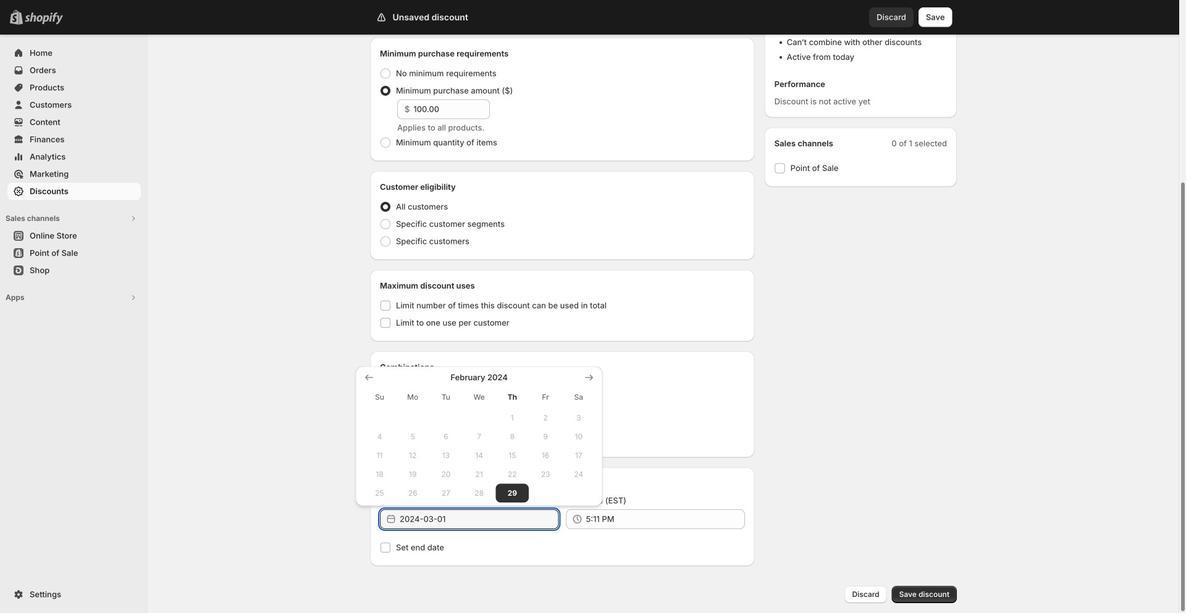 Task type: vqa. For each thing, say whether or not it's contained in the screenshot.
bottom the sample
no



Task type: describe. For each thing, give the bounding box(es) containing it.
0.00 text field
[[413, 99, 490, 119]]

YYYY-MM-DD text field
[[400, 510, 559, 529]]

shopify image
[[25, 12, 63, 25]]

Enter time text field
[[586, 510, 745, 529]]

saturday element
[[562, 386, 595, 409]]

sunday element
[[363, 386, 396, 409]]



Task type: locate. For each thing, give the bounding box(es) containing it.
thursday element
[[496, 386, 529, 409]]

tuesday element
[[429, 386, 463, 409]]

friday element
[[529, 386, 562, 409]]

monday element
[[396, 386, 429, 409]]

grid
[[363, 372, 595, 503]]

wednesday element
[[463, 386, 496, 409]]



